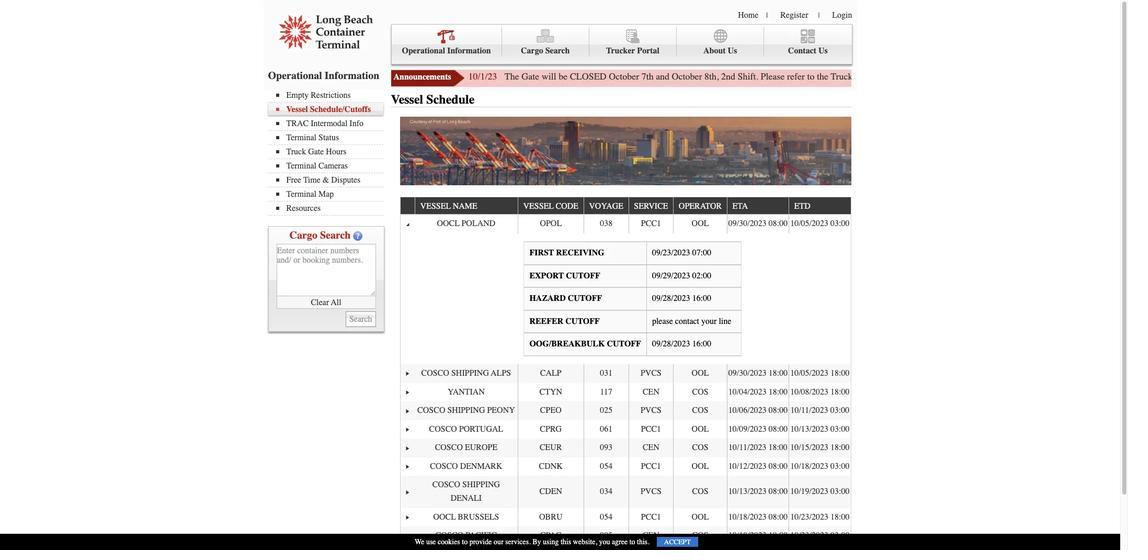 Task type: vqa. For each thing, say whether or not it's contained in the screenshot.
clicking
no



Task type: describe. For each thing, give the bounding box(es) containing it.
oog/breakbulk
[[530, 339, 605, 349]]

terminal status link
[[276, 133, 383, 142]]

schedule/cutoffs
[[310, 105, 371, 114]]

10/09/2023
[[729, 424, 767, 434]]

16:00 for oog/breakbulk cutoff
[[693, 339, 712, 349]]

the
[[505, 71, 520, 82]]

10/05/2023 18:00 cell
[[789, 364, 851, 383]]

03:00 for 09/30/2023 08:00 10/05/2023 03:00
[[831, 219, 850, 228]]

row containing cosco pacific
[[401, 527, 851, 545]]

resources
[[287, 204, 321, 213]]

vessel name link
[[421, 197, 483, 214]]

cos cell for 10/06/2023 08:00
[[674, 401, 727, 420]]

eta link
[[733, 197, 754, 214]]

09/29/2023
[[653, 271, 691, 280]]

085 cell
[[584, 527, 629, 545]]

pvcs for 034
[[641, 487, 662, 496]]

10/1/23 the gate will be closed october 7th and october 8th, 2nd shift. please refer to the truck gate hours web page for further gate details for the week.
[[469, 71, 1075, 82]]

contact us link
[[765, 27, 852, 57]]

cosco for cosco europe
[[435, 443, 463, 452]]

cosco shipping denali
[[433, 480, 500, 503]]

18:00 down 10/09/2023 08:00 10/13/2023 03:00
[[769, 443, 788, 452]]

cosco europe
[[435, 443, 498, 452]]

pcc1 for 10/09/2023
[[642, 424, 662, 434]]

cen cell for 117
[[629, 383, 674, 401]]

by
[[533, 537, 541, 546]]

trucker portal
[[607, 46, 660, 55]]

row containing cosco portugal
[[401, 420, 851, 439]]

oocl for oocl poland
[[437, 219, 460, 228]]

03:00 for 10/13/2023 08:00 10/19/2023 03:00
[[831, 487, 850, 496]]

cden
[[540, 487, 563, 496]]

ceur cell
[[518, 439, 584, 457]]

10/08/2023
[[791, 387, 829, 396]]

1 vertical spatial 10/13/2023
[[729, 487, 767, 496]]

trucker
[[607, 46, 636, 55]]

16:00 for hazard cutoff
[[693, 294, 712, 303]]

info
[[350, 119, 364, 128]]

disputes
[[331, 175, 361, 185]]

schedule
[[427, 92, 475, 107]]

10/13/2023 03:00 cell
[[789, 420, 851, 439]]

cosco shipping denali cell
[[415, 476, 518, 508]]

09/30/2023 08:00 cell
[[727, 215, 789, 233]]

cutoff for export cutoff
[[566, 271, 601, 280]]

10/18/2023 for 10/18/2023 08:00
[[729, 512, 767, 522]]

europe
[[465, 443, 498, 452]]

031
[[600, 368, 613, 378]]

operator
[[679, 201, 722, 211]]

row containing cosco shipping peony
[[401, 401, 851, 420]]

us for about us
[[728, 46, 738, 55]]

first receiving
[[530, 248, 605, 257]]

054 for obru
[[600, 512, 613, 522]]

ool cell for 09/30/2023 18:00
[[674, 364, 727, 383]]

cosco pacific cell
[[415, 527, 518, 545]]

cosco pacific
[[436, 531, 497, 540]]

oocl brussels
[[434, 512, 500, 522]]

10/06/2023 08:00 cell
[[727, 401, 789, 420]]

cos for 10/18/2023 18:00 10/23/2023 03:00
[[693, 531, 709, 540]]

10/04/2023 18:00 cell
[[727, 383, 789, 401]]

cprg cell
[[518, 420, 584, 439]]

10/12/2023 08:00 cell
[[727, 457, 789, 476]]

oocl brussels cell
[[415, 508, 518, 527]]

etd
[[795, 201, 811, 211]]

09/23/2023
[[653, 248, 691, 257]]

10/13/2023 08:00 10/19/2023 03:00
[[729, 487, 850, 496]]

1 horizontal spatial 10/13/2023
[[791, 424, 829, 434]]

1 horizontal spatial vessel
[[391, 92, 424, 107]]

034
[[600, 487, 613, 496]]

cos for 10/13/2023 08:00 10/19/2023 03:00
[[693, 487, 709, 496]]

cosco denmark
[[430, 462, 503, 471]]

3 terminal from the top
[[287, 189, 317, 199]]

10/09/2023 08:00 cell
[[727, 420, 789, 439]]

18:00 up 10/06/2023 08:00 10/11/2023 03:00
[[769, 387, 788, 396]]

10/06/2023
[[729, 406, 767, 415]]

18:00 down 10/13/2023 03:00 cell at the right bottom
[[831, 443, 850, 452]]

10/04/2023
[[729, 387, 767, 396]]

portugal
[[459, 424, 504, 434]]

cutoff for hazard cutoff
[[568, 294, 602, 303]]

09/28/2023 16:00 for oog/breakbulk cutoff
[[653, 339, 712, 349]]

and
[[656, 71, 670, 82]]

cutoff for oog/breakbulk cutoff
[[607, 339, 642, 349]]

use
[[426, 537, 436, 546]]

clear all
[[311, 298, 342, 307]]

vessel schedule/cutoffs link
[[276, 105, 383, 114]]

8th,
[[705, 71, 719, 82]]

empty
[[287, 91, 309, 100]]

cosco for cosco denmark
[[430, 462, 458, 471]]

cameras
[[319, 161, 348, 171]]

row containing oocl brussels
[[401, 508, 851, 527]]

cdnk cell
[[518, 457, 584, 476]]

cosco for cosco portugal
[[429, 424, 457, 434]]

18:00 up 10/04/2023 18:00 10/08/2023 18:00
[[769, 368, 788, 378]]

cosco portugal cell
[[415, 420, 518, 439]]

cpeo
[[541, 406, 562, 415]]

08:00 for 10/12/2023 08:00
[[769, 462, 788, 471]]

oocl poland
[[437, 219, 496, 228]]

pacific
[[466, 531, 497, 540]]

pcc1 for 10/18/2023
[[642, 512, 662, 522]]

this
[[561, 537, 572, 546]]

cosco shipping peony
[[418, 406, 515, 415]]

2 horizontal spatial to
[[808, 71, 815, 82]]

about us
[[704, 46, 738, 55]]

1 horizontal spatial 10/11/2023
[[791, 406, 829, 415]]

2 | from the left
[[819, 11, 820, 20]]

cosco portugal
[[429, 424, 504, 434]]

announcements
[[394, 72, 452, 82]]

service
[[634, 201, 669, 211]]

further
[[953, 71, 978, 82]]

tree grid containing vessel name
[[401, 197, 851, 545]]

1 vertical spatial cargo
[[290, 229, 318, 241]]

cprg
[[540, 424, 562, 434]]

1 | from the left
[[767, 11, 768, 20]]

10/05/2023 03:00 cell
[[789, 215, 851, 233]]

cosco shipping alps
[[422, 368, 511, 378]]

cen for 093
[[643, 443, 660, 452]]

page
[[919, 71, 937, 82]]

trac intermodal info link
[[276, 119, 383, 128]]

0 horizontal spatial to
[[462, 537, 468, 546]]

menu bar containing operational information
[[391, 24, 853, 64]]

ool cell for 10/12/2023 08:00
[[674, 457, 727, 476]]

export
[[530, 271, 564, 280]]

home
[[739, 10, 759, 20]]

about us link
[[677, 27, 765, 57]]

gate inside empty restrictions vessel schedule/cutoffs trac intermodal info terminal status truck gate hours terminal cameras free time & disputes terminal map resources
[[308, 147, 324, 156]]

denmark
[[460, 462, 503, 471]]

clear
[[311, 298, 329, 307]]

contact
[[789, 46, 817, 55]]

you
[[599, 537, 610, 546]]

ctyn cell
[[518, 383, 584, 401]]

vessel code link
[[524, 197, 584, 214]]

18:00 down 10/18/2023 08:00 10/23/2023 18:00
[[769, 531, 788, 540]]

pvcs cell for 025
[[629, 401, 674, 420]]

09/30/2023 18:00 cell
[[727, 364, 789, 383]]

using
[[543, 537, 559, 546]]

7th
[[642, 71, 654, 82]]

03:00 for 10/18/2023 18:00 10/23/2023 03:00
[[831, 531, 850, 540]]

pcc1 cell for 10/12/2023 08:00
[[629, 457, 674, 476]]

gate
[[981, 71, 996, 82]]

export cutoff
[[530, 271, 601, 280]]

obru
[[540, 512, 563, 522]]

us for contact us
[[819, 46, 828, 55]]

034 cell
[[584, 476, 629, 508]]

cosco shipping alps cell
[[415, 364, 518, 383]]

ool cell for 10/09/2023 08:00
[[674, 420, 727, 439]]

08:00 for 10/18/2023 08:00
[[769, 512, 788, 522]]

10/23/2023 18:00 cell
[[789, 508, 851, 527]]

ool cell for 10/18/2023 08:00
[[674, 508, 727, 527]]

menu bar containing empty restrictions
[[268, 89, 389, 216]]

ctyn
[[540, 387, 563, 396]]

information inside "link"
[[448, 46, 491, 55]]

cosco europe cell
[[415, 439, 518, 457]]

row group containing oocl poland
[[401, 215, 851, 545]]

10/18/2023 18:00 cell
[[727, 527, 789, 545]]

restrictions
[[311, 91, 351, 100]]

row containing oocl poland
[[401, 215, 851, 233]]

ool cell for 09/30/2023 08:00
[[674, 215, 727, 233]]

038
[[600, 219, 613, 228]]

09/28/2023 16:00 for hazard cutoff
[[653, 294, 712, 303]]

first
[[530, 248, 554, 257]]

portal
[[638, 46, 660, 55]]

Enter container numbers and/ or booking numbers.  text field
[[277, 244, 376, 296]]

10/13/2023 08:00 cell
[[727, 476, 789, 508]]

free time & disputes link
[[276, 175, 383, 185]]

hazard cutoff
[[530, 294, 602, 303]]

10/18/2023 08:00 10/23/2023 18:00
[[729, 512, 850, 522]]

cosco for cosco shipping denali
[[433, 480, 461, 490]]

1 october from the left
[[609, 71, 640, 82]]

cosco for cosco pacific
[[436, 531, 464, 540]]

07:00
[[693, 248, 712, 257]]

1 horizontal spatial hours
[[876, 71, 899, 82]]

0 horizontal spatial 10/11/2023
[[729, 443, 767, 452]]



Task type: locate. For each thing, give the bounding box(es) containing it.
cosco inside cosco portugal cell
[[429, 424, 457, 434]]

1 vessel from the left
[[421, 201, 451, 211]]

18:00 up 10/08/2023 18:00 cell
[[831, 368, 850, 378]]

0 vertical spatial information
[[448, 46, 491, 55]]

row containing vessel name
[[401, 197, 851, 215]]

oocl up cookies in the bottom of the page
[[434, 512, 456, 522]]

row containing cosco shipping denali
[[401, 476, 851, 508]]

054 cell for cdnk
[[584, 457, 629, 476]]

row containing cosco shipping alps
[[401, 364, 851, 383]]

1 vertical spatial 054 cell
[[584, 508, 629, 527]]

2 row from the top
[[401, 215, 851, 233]]

0 vertical spatial 09/30/2023
[[729, 219, 767, 228]]

10/13/2023 down 10/12/2023
[[729, 487, 767, 496]]

cos cell for 10/04/2023 18:00
[[674, 383, 727, 401]]

09/28/2023 down 09/29/2023
[[653, 294, 691, 303]]

cosco
[[422, 368, 450, 378], [418, 406, 446, 415], [429, 424, 457, 434], [435, 443, 463, 452], [430, 462, 458, 471], [433, 480, 461, 490], [436, 531, 464, 540]]

061
[[600, 424, 613, 434]]

0 vertical spatial cargo
[[521, 46, 544, 55]]

cosco inside cosco shipping alps cell
[[422, 368, 450, 378]]

ool for 10/18/2023 08:00 10/23/2023 18:00
[[692, 512, 709, 522]]

operational up empty
[[268, 70, 322, 82]]

peony
[[487, 406, 515, 415]]

cosco inside cosco europe cell
[[435, 443, 463, 452]]

054
[[600, 462, 613, 471], [600, 512, 613, 522]]

10/05/2023 down etd link
[[791, 219, 829, 228]]

vessel
[[391, 92, 424, 107], [287, 105, 308, 114]]

10/09/2023 08:00 10/13/2023 03:00
[[729, 424, 850, 434]]

cos cell for 10/18/2023 18:00
[[674, 527, 727, 545]]

1 horizontal spatial search
[[546, 46, 570, 55]]

2 10/23/2023 from the top
[[791, 531, 829, 540]]

0 vertical spatial 10/23/2023
[[791, 512, 829, 522]]

hours left web
[[876, 71, 899, 82]]

2 pvcs cell from the top
[[629, 401, 674, 420]]

1 vertical spatial search
[[320, 229, 351, 241]]

1 pcc1 cell from the top
[[629, 215, 674, 233]]

information up the restrictions
[[325, 70, 380, 82]]

3 pvcs from the top
[[641, 487, 662, 496]]

2 09/28/2023 from the top
[[653, 339, 691, 349]]

shipping
[[452, 368, 489, 378], [448, 406, 485, 415], [463, 480, 500, 490]]

0 horizontal spatial for
[[939, 71, 950, 82]]

2nd
[[722, 71, 736, 82]]

line
[[719, 316, 732, 326]]

| left login link
[[819, 11, 820, 20]]

10/23/2023 for 10/23/2023 03:00
[[791, 531, 829, 540]]

1 pvcs cell from the top
[[629, 364, 674, 383]]

ool for 10/12/2023 08:00 10/18/2023 03:00
[[692, 462, 709, 471]]

3 pvcs cell from the top
[[629, 476, 674, 508]]

pvcs for 025
[[641, 406, 662, 415]]

0 horizontal spatial cargo search
[[290, 229, 351, 241]]

0 horizontal spatial the
[[818, 71, 829, 82]]

5 cos cell from the top
[[674, 527, 727, 545]]

us right contact
[[819, 46, 828, 55]]

cosco denmark cell
[[415, 457, 518, 476]]

09/30/2023 for 09/30/2023 18:00 10/05/2023 18:00
[[729, 368, 767, 378]]

name
[[453, 201, 478, 211]]

1 pcc1 from the top
[[642, 219, 662, 228]]

1 vertical spatial operational information
[[268, 70, 380, 82]]

10/11/2023 03:00 cell
[[789, 401, 851, 420]]

2 the from the left
[[1039, 71, 1051, 82]]

0 vertical spatial 10/13/2023
[[791, 424, 829, 434]]

row
[[401, 197, 851, 215], [401, 215, 851, 233], [401, 364, 851, 383], [401, 383, 851, 401], [401, 401, 851, 420], [401, 420, 851, 439], [401, 439, 851, 457], [401, 457, 851, 476], [401, 476, 851, 508], [401, 508, 851, 527], [401, 527, 851, 545]]

1 vertical spatial 10/05/2023
[[791, 368, 829, 378]]

shipping down denmark
[[463, 480, 500, 490]]

18:00 up 10/23/2023 03:00 cell
[[831, 512, 850, 522]]

09/28/2023 16:00
[[653, 294, 712, 303], [653, 339, 712, 349]]

10/13/2023 up 10/15/2023
[[791, 424, 829, 434]]

1 horizontal spatial to
[[630, 537, 636, 546]]

terminal cameras link
[[276, 161, 383, 171]]

0 horizontal spatial |
[[767, 11, 768, 20]]

7 row from the top
[[401, 439, 851, 457]]

0 vertical spatial operational
[[402, 46, 445, 55]]

1 horizontal spatial truck
[[831, 71, 853, 82]]

09/30/2023 down eta link
[[729, 219, 767, 228]]

cosco up the yantian on the left of page
[[422, 368, 450, 378]]

5 ool cell from the top
[[674, 508, 727, 527]]

10/13/2023
[[791, 424, 829, 434], [729, 487, 767, 496]]

oocl for oocl brussels
[[434, 512, 456, 522]]

1 vertical spatial 09/30/2023
[[729, 368, 767, 378]]

10/11/2023 down 10/08/2023
[[791, 406, 829, 415]]

1 for from the left
[[939, 71, 950, 82]]

1 054 cell from the top
[[584, 457, 629, 476]]

09/30/2023 up 10/04/2023
[[729, 368, 767, 378]]

1 vertical spatial 10/11/2023
[[729, 443, 767, 452]]

cosco down oocl brussels cell
[[436, 531, 464, 540]]

4 pcc1 from the top
[[642, 512, 662, 522]]

1 vertical spatial oocl
[[434, 512, 456, 522]]

contact us
[[789, 46, 828, 55]]

1 cen cell from the top
[[629, 383, 674, 401]]

08:00 for 09/30/2023 08:00
[[769, 219, 788, 228]]

16:00 down 02:00
[[693, 294, 712, 303]]

10/19/2023 03:00 cell
[[789, 476, 851, 508]]

5 cos from the top
[[693, 531, 709, 540]]

cargo search link
[[502, 27, 590, 57]]

cen for 085
[[643, 531, 660, 540]]

vessel up opol
[[524, 201, 554, 211]]

search down 'resources' link
[[320, 229, 351, 241]]

pcc1 cell for 09/30/2023 08:00
[[629, 215, 674, 233]]

pcc1 for 09/30/2023
[[642, 219, 662, 228]]

10/12/2023 08:00 10/18/2023 03:00
[[729, 462, 850, 471]]

cargo search
[[521, 46, 570, 55], [290, 229, 351, 241]]

054 cell down "093"
[[584, 457, 629, 476]]

cen left accept
[[643, 531, 660, 540]]

1 vertical spatial truck
[[287, 147, 306, 156]]

2 vertical spatial shipping
[[463, 480, 500, 490]]

vessel for vessel code
[[524, 201, 554, 211]]

ool
[[692, 219, 709, 228], [692, 368, 709, 378], [692, 424, 709, 434], [692, 462, 709, 471], [692, 512, 709, 522]]

3 ool from the top
[[692, 424, 709, 434]]

1 cos from the top
[[693, 387, 709, 396]]

cen right "093"
[[643, 443, 660, 452]]

10/05/2023 for 10/05/2023 03:00
[[791, 219, 829, 228]]

vessel name
[[421, 201, 478, 211]]

4 row from the top
[[401, 383, 851, 401]]

0 horizontal spatial operational information
[[268, 70, 380, 82]]

1 row from the top
[[401, 197, 851, 215]]

| right home link
[[767, 11, 768, 20]]

cutoff up '031'
[[607, 339, 642, 349]]

cos cell for 10/13/2023 08:00
[[674, 476, 727, 508]]

oocl down vessel name
[[437, 219, 460, 228]]

1 vertical spatial pvcs cell
[[629, 401, 674, 420]]

|
[[767, 11, 768, 20], [819, 11, 820, 20]]

october
[[609, 71, 640, 82], [672, 71, 703, 82]]

0 horizontal spatial gate
[[308, 147, 324, 156]]

10 row from the top
[[401, 508, 851, 527]]

time
[[303, 175, 321, 185]]

us right about
[[728, 46, 738, 55]]

tree grid
[[401, 197, 851, 545]]

10/18/2023 up 10/18/2023 18:00 cell
[[729, 512, 767, 522]]

0 vertical spatial hours
[[876, 71, 899, 82]]

cos for 10/04/2023 18:00 10/08/2023 18:00
[[693, 387, 709, 396]]

1 vertical spatial cen cell
[[629, 439, 674, 457]]

0 vertical spatial search
[[546, 46, 570, 55]]

etd link
[[795, 197, 816, 214]]

09/28/2023 for hazard cutoff
[[653, 294, 691, 303]]

1 cos cell from the top
[[674, 383, 727, 401]]

cos for 10/06/2023 08:00 10/11/2023 03:00
[[693, 406, 709, 415]]

information up 10/1/23
[[448, 46, 491, 55]]

0 vertical spatial oocl
[[437, 219, 460, 228]]

2 vertical spatial pvcs
[[641, 487, 662, 496]]

cen cell for 093
[[629, 439, 674, 457]]

1 vertical spatial 16:00
[[693, 339, 712, 349]]

ool for 09/30/2023 18:00 10/05/2023 18:00
[[692, 368, 709, 378]]

1 16:00 from the top
[[693, 294, 712, 303]]

1 09/28/2023 16:00 from the top
[[653, 294, 712, 303]]

2 for from the left
[[1026, 71, 1037, 82]]

2 09/30/2023 from the top
[[729, 368, 767, 378]]

cos cell for 10/11/2023 18:00
[[674, 439, 727, 457]]

1 pvcs from the top
[[641, 368, 662, 378]]

5 08:00 from the top
[[769, 487, 788, 496]]

cargo search inside "menu bar"
[[521, 46, 570, 55]]

1 09/30/2023 from the top
[[729, 219, 767, 228]]

will
[[542, 71, 557, 82]]

10/18/2023 down 10/18/2023 08:00 cell
[[729, 531, 767, 540]]

0 vertical spatial pvcs
[[641, 368, 662, 378]]

0 horizontal spatial truck
[[287, 147, 306, 156]]

3 pcc1 cell from the top
[[629, 457, 674, 476]]

terminal up resources
[[287, 189, 317, 199]]

terminal up free
[[287, 161, 317, 171]]

2 vertical spatial cen cell
[[629, 527, 674, 545]]

0 horizontal spatial 10/13/2023
[[729, 487, 767, 496]]

pcc1 cell for 10/18/2023 08:00
[[629, 508, 674, 527]]

10/23/2023 for 10/23/2023 18:00
[[791, 512, 829, 522]]

cutoff up the oog/breakbulk cutoff
[[566, 316, 600, 326]]

cen cell right 117
[[629, 383, 674, 401]]

row containing yantian
[[401, 383, 851, 401]]

08:00 for 10/06/2023 08:00
[[769, 406, 788, 415]]

054 cell for obru
[[584, 508, 629, 527]]

contact
[[676, 316, 700, 326]]

cosco shipping peony cell
[[415, 401, 518, 420]]

voyage link
[[589, 197, 629, 214]]

vessel
[[421, 201, 451, 211], [524, 201, 554, 211]]

&
[[323, 175, 329, 185]]

vessel down announcements on the left of page
[[391, 92, 424, 107]]

shipping for denali
[[463, 480, 500, 490]]

vessel inside empty restrictions vessel schedule/cutoffs trac intermodal info terminal status truck gate hours terminal cameras free time & disputes terminal map resources
[[287, 105, 308, 114]]

4 ool from the top
[[692, 462, 709, 471]]

11 row from the top
[[401, 527, 851, 545]]

eta
[[733, 201, 749, 211]]

0 vertical spatial 09/28/2023
[[653, 294, 691, 303]]

truck down the trac
[[287, 147, 306, 156]]

16:00
[[693, 294, 712, 303], [693, 339, 712, 349]]

0 vertical spatial truck
[[831, 71, 853, 82]]

03:00 for 10/06/2023 08:00 10/11/2023 03:00
[[831, 406, 850, 415]]

4 cos cell from the top
[[674, 476, 727, 508]]

03:00
[[831, 219, 850, 228], [831, 406, 850, 415], [831, 424, 850, 434], [831, 462, 850, 471], [831, 487, 850, 496], [831, 531, 850, 540]]

october right "and"
[[672, 71, 703, 82]]

terminal down the trac
[[287, 133, 317, 142]]

10/05/2023 for 10/05/2023 18:00
[[791, 368, 829, 378]]

terminal map link
[[276, 189, 383, 199]]

for right details
[[1026, 71, 1037, 82]]

09/28/2023
[[653, 294, 691, 303], [653, 339, 691, 349]]

1 horizontal spatial for
[[1026, 71, 1037, 82]]

operational information link
[[392, 27, 502, 57]]

09/30/2023 08:00 10/05/2023 03:00
[[729, 219, 850, 228]]

5 ool from the top
[[692, 512, 709, 522]]

0 horizontal spatial vessel
[[287, 105, 308, 114]]

0 horizontal spatial information
[[325, 70, 380, 82]]

gate down the status
[[308, 147, 324, 156]]

to left 'this.'
[[630, 537, 636, 546]]

2 054 from the top
[[600, 512, 613, 522]]

cos
[[693, 387, 709, 396], [693, 406, 709, 415], [693, 443, 709, 452], [693, 487, 709, 496], [693, 531, 709, 540]]

0 vertical spatial pvcs cell
[[629, 364, 674, 383]]

10/18/2023 08:00 cell
[[727, 508, 789, 527]]

pvcs right 025
[[641, 406, 662, 415]]

10/23/2023 up 10/23/2023 03:00 cell
[[791, 512, 829, 522]]

row containing cosco denmark
[[401, 457, 851, 476]]

operational inside "link"
[[402, 46, 445, 55]]

operational information inside "link"
[[402, 46, 491, 55]]

1 vertical spatial cen
[[643, 443, 660, 452]]

ool for 10/09/2023 08:00 10/13/2023 03:00
[[692, 424, 709, 434]]

opol cell
[[518, 215, 584, 233]]

3 ool cell from the top
[[674, 420, 727, 439]]

2 054 cell from the top
[[584, 508, 629, 527]]

we
[[415, 537, 425, 546]]

2 pvcs from the top
[[641, 406, 662, 415]]

row containing cosco europe
[[401, 439, 851, 457]]

menu bar
[[391, 24, 853, 64], [268, 89, 389, 216]]

1 horizontal spatial the
[[1039, 71, 1051, 82]]

reefer
[[530, 316, 564, 326]]

cosco inside cosco pacific cell
[[436, 531, 464, 540]]

1 horizontal spatial gate
[[522, 71, 540, 82]]

cen for 117
[[643, 387, 660, 396]]

1 horizontal spatial us
[[819, 46, 828, 55]]

calp
[[541, 368, 562, 378]]

vessel down empty
[[287, 105, 308, 114]]

pvcs cell right 025
[[629, 401, 674, 420]]

ool cell
[[674, 215, 727, 233], [674, 364, 727, 383], [674, 420, 727, 439], [674, 457, 727, 476], [674, 508, 727, 527]]

1 us from the left
[[728, 46, 738, 55]]

cen cell
[[629, 383, 674, 401], [629, 439, 674, 457], [629, 527, 674, 545]]

yantian
[[448, 387, 485, 396]]

5 row from the top
[[401, 401, 851, 420]]

trac
[[287, 119, 309, 128]]

1 vertical spatial pvcs
[[641, 406, 662, 415]]

1 the from the left
[[818, 71, 829, 82]]

025 cell
[[584, 401, 629, 420]]

2 terminal from the top
[[287, 161, 317, 171]]

1 vertical spatial shipping
[[448, 406, 485, 415]]

gate left web
[[856, 71, 874, 82]]

1 09/28/2023 from the top
[[653, 294, 691, 303]]

cosco for cosco shipping peony
[[418, 406, 446, 415]]

agree
[[612, 537, 628, 546]]

117
[[601, 387, 613, 396]]

search
[[546, 46, 570, 55], [320, 229, 351, 241]]

1 ool cell from the top
[[674, 215, 727, 233]]

1 vertical spatial menu bar
[[268, 89, 389, 216]]

cosco down cosco europe cell
[[430, 462, 458, 471]]

10/18/2023 down 10/15/2023
[[791, 462, 829, 471]]

054 up '085'
[[600, 512, 613, 522]]

0 vertical spatial cen
[[643, 387, 660, 396]]

pvcs cell for 034
[[629, 476, 674, 508]]

0 horizontal spatial hours
[[326, 147, 347, 156]]

1 vertical spatial information
[[325, 70, 380, 82]]

pvcs cell right '031'
[[629, 364, 674, 383]]

117 cell
[[584, 383, 629, 401]]

1 10/05/2023 from the top
[[791, 219, 829, 228]]

hours inside empty restrictions vessel schedule/cutoffs trac intermodal info terminal status truck gate hours terminal cameras free time & disputes terminal map resources
[[326, 147, 347, 156]]

10/23/2023 03:00 cell
[[789, 527, 851, 545]]

18:00 down the 10/05/2023 18:00 cell
[[831, 387, 850, 396]]

2 10/05/2023 from the top
[[791, 368, 829, 378]]

cdnk
[[539, 462, 563, 471]]

2 horizontal spatial gate
[[856, 71, 874, 82]]

cargo up will
[[521, 46, 544, 55]]

1 horizontal spatial |
[[819, 11, 820, 20]]

cos cell
[[674, 383, 727, 401], [674, 401, 727, 420], [674, 439, 727, 457], [674, 476, 727, 508], [674, 527, 727, 545]]

2 cen from the top
[[643, 443, 660, 452]]

cen cell right "093"
[[629, 439, 674, 457]]

1 10/23/2023 from the top
[[791, 512, 829, 522]]

us
[[728, 46, 738, 55], [819, 46, 828, 55]]

cos for 10/11/2023 18:00 10/15/2023 18:00
[[693, 443, 709, 452]]

free
[[287, 175, 301, 185]]

2 pcc1 from the top
[[642, 424, 662, 434]]

3 pcc1 from the top
[[642, 462, 662, 471]]

1 horizontal spatial information
[[448, 46, 491, 55]]

2 vertical spatial pvcs cell
[[629, 476, 674, 508]]

9 row from the top
[[401, 476, 851, 508]]

oocl poland cell
[[415, 215, 518, 233]]

cutoff down the receiving
[[566, 271, 601, 280]]

ool for 09/30/2023 08:00 10/05/2023 03:00
[[692, 219, 709, 228]]

truck
[[831, 71, 853, 82], [287, 147, 306, 156]]

week.
[[1053, 71, 1075, 82]]

10/15/2023 18:00 cell
[[789, 439, 851, 457]]

1 vertical spatial 09/28/2023
[[653, 339, 691, 349]]

0 vertical spatial cargo search
[[521, 46, 570, 55]]

4 ool cell from the top
[[674, 457, 727, 476]]

10/05/2023 up 10/08/2023
[[791, 368, 829, 378]]

10/23/2023
[[791, 512, 829, 522], [791, 531, 829, 540]]

0 vertical spatial 10/05/2023
[[791, 219, 829, 228]]

1 vertical spatial 054
[[600, 512, 613, 522]]

truck inside empty restrictions vessel schedule/cutoffs trac intermodal info terminal status truck gate hours terminal cameras free time & disputes terminal map resources
[[287, 147, 306, 156]]

4 pcc1 cell from the top
[[629, 508, 674, 527]]

09/30/2023 18:00 10/05/2023 18:00
[[729, 368, 850, 378]]

09/30/2023 for 09/30/2023 08:00 10/05/2023 03:00
[[729, 219, 767, 228]]

2 cos from the top
[[693, 406, 709, 415]]

2 vessel from the left
[[524, 201, 554, 211]]

shipping inside cosco shipping denali
[[463, 480, 500, 490]]

2 cen cell from the top
[[629, 439, 674, 457]]

3 cos cell from the top
[[674, 439, 727, 457]]

0 horizontal spatial vessel
[[421, 201, 451, 211]]

0 horizontal spatial cargo
[[290, 229, 318, 241]]

10/11/2023 18:00 cell
[[727, 439, 789, 457]]

02:00
[[693, 271, 712, 280]]

to left provide
[[462, 537, 468, 546]]

054 cell up '085'
[[584, 508, 629, 527]]

cen cell right agree
[[629, 527, 674, 545]]

3 cen from the top
[[643, 531, 660, 540]]

038 cell
[[584, 215, 629, 233]]

pvcs for 031
[[641, 368, 662, 378]]

2 pcc1 cell from the top
[[629, 420, 674, 439]]

receiving
[[556, 248, 605, 257]]

trucker portal link
[[590, 27, 677, 57]]

operational information up announcements on the left of page
[[402, 46, 491, 55]]

oog/breakbulk cutoff
[[530, 339, 642, 349]]

1 054 from the top
[[600, 462, 613, 471]]

10/12/2023
[[729, 462, 767, 471]]

1 horizontal spatial vessel
[[524, 201, 554, 211]]

093 cell
[[584, 439, 629, 457]]

2 vertical spatial terminal
[[287, 189, 317, 199]]

1 horizontal spatial menu bar
[[391, 24, 853, 64]]

2 ool cell from the top
[[674, 364, 727, 383]]

cosco down cosco shipping peony cell
[[429, 424, 457, 434]]

1 vertical spatial cargo search
[[290, 229, 351, 241]]

for right page
[[939, 71, 950, 82]]

hours up cameras
[[326, 147, 347, 156]]

hazard
[[530, 294, 566, 303]]

cosco for cosco shipping alps
[[422, 368, 450, 378]]

please contact your line
[[653, 316, 732, 326]]

pcc1 cell for 10/09/2023 08:00
[[629, 420, 674, 439]]

1 ool from the top
[[692, 219, 709, 228]]

closed
[[570, 71, 607, 82]]

shipping for peony
[[448, 406, 485, 415]]

cosco down yantian cell
[[418, 406, 446, 415]]

2 cos cell from the top
[[674, 401, 727, 420]]

10/08/2023 18:00 cell
[[789, 383, 851, 401]]

1 horizontal spatial cargo search
[[521, 46, 570, 55]]

shift.
[[738, 71, 759, 82]]

4 08:00 from the top
[[769, 462, 788, 471]]

0 vertical spatial 09/28/2023 16:00
[[653, 294, 712, 303]]

061 cell
[[584, 420, 629, 439]]

all
[[331, 298, 342, 307]]

1 horizontal spatial cargo
[[521, 46, 544, 55]]

6 row from the top
[[401, 420, 851, 439]]

cpeo cell
[[518, 401, 584, 420]]

054 for cdnk
[[600, 462, 613, 471]]

row group
[[401, 215, 851, 545]]

hours
[[876, 71, 899, 82], [326, 147, 347, 156]]

1 vertical spatial operational
[[268, 70, 322, 82]]

09/28/2023 for oog/breakbulk cutoff
[[653, 339, 691, 349]]

service link
[[634, 197, 674, 214]]

october left 7th
[[609, 71, 640, 82]]

2 october from the left
[[672, 71, 703, 82]]

0 horizontal spatial menu bar
[[268, 89, 389, 216]]

operational information up empty restrictions link
[[268, 70, 380, 82]]

None submit
[[346, 311, 376, 327]]

0 horizontal spatial october
[[609, 71, 640, 82]]

2 us from the left
[[819, 46, 828, 55]]

cpac cell
[[518, 527, 584, 545]]

vessel left name
[[421, 201, 451, 211]]

10/18/2023 for 10/18/2023 18:00
[[729, 531, 767, 540]]

search up be
[[546, 46, 570, 55]]

0 vertical spatial 054 cell
[[584, 457, 629, 476]]

4 cos from the top
[[693, 487, 709, 496]]

1 vertical spatial terminal
[[287, 161, 317, 171]]

09/28/2023 16:00 down 09/29/2023 02:00
[[653, 294, 712, 303]]

3 cos from the top
[[693, 443, 709, 452]]

054 down 093 cell
[[600, 462, 613, 471]]

operational up announcements on the left of page
[[402, 46, 445, 55]]

alps
[[491, 368, 511, 378]]

1 vertical spatial hours
[[326, 147, 347, 156]]

2 09/28/2023 16:00 from the top
[[653, 339, 712, 349]]

pcc1 cell
[[629, 215, 674, 233], [629, 420, 674, 439], [629, 457, 674, 476], [629, 508, 674, 527]]

10/23/2023 down 10/23/2023 18:00 cell
[[791, 531, 829, 540]]

shipping up the yantian on the left of page
[[452, 368, 489, 378]]

shipping for alps
[[452, 368, 489, 378]]

cen cell for 085
[[629, 527, 674, 545]]

03:00 for 10/09/2023 08:00 10/13/2023 03:00
[[831, 424, 850, 434]]

054 cell
[[584, 457, 629, 476], [584, 508, 629, 527]]

search inside cargo search link
[[546, 46, 570, 55]]

terminal
[[287, 133, 317, 142], [287, 161, 317, 171], [287, 189, 317, 199]]

1 horizontal spatial operational
[[402, 46, 445, 55]]

shipping down yantian cell
[[448, 406, 485, 415]]

to right refer
[[808, 71, 815, 82]]

1 vertical spatial 09/28/2023 16:00
[[653, 339, 712, 349]]

cden cell
[[518, 476, 584, 508]]

08:00 for 10/13/2023 08:00
[[769, 487, 788, 496]]

8 row from the top
[[401, 457, 851, 476]]

0 vertical spatial cen cell
[[629, 383, 674, 401]]

the right refer
[[818, 71, 829, 82]]

please
[[653, 316, 673, 326]]

1 terminal from the top
[[287, 133, 317, 142]]

0 vertical spatial 054
[[600, 462, 613, 471]]

cutoff down export cutoff
[[568, 294, 602, 303]]

cargo search up will
[[521, 46, 570, 55]]

1 vertical spatial 10/18/2023
[[729, 512, 767, 522]]

2 ool from the top
[[692, 368, 709, 378]]

cosco up denali
[[433, 480, 461, 490]]

1 vertical spatial 10/23/2023
[[791, 531, 829, 540]]

cosco inside cosco denmark cell
[[430, 462, 458, 471]]

cosco down cosco portugal cell
[[435, 443, 463, 452]]

pvcs cell
[[629, 364, 674, 383], [629, 401, 674, 420], [629, 476, 674, 508]]

3 row from the top
[[401, 364, 851, 383]]

cutoff for reefer cutoff
[[566, 316, 600, 326]]

cargo search down 'resources' link
[[290, 229, 351, 241]]

ceur
[[540, 443, 562, 452]]

pvcs right '031'
[[641, 368, 662, 378]]

truck gate hours link
[[276, 147, 383, 156]]

status
[[319, 133, 339, 142]]

cosco inside cosco shipping denali
[[433, 480, 461, 490]]

2 08:00 from the top
[[769, 406, 788, 415]]

0 vertical spatial shipping
[[452, 368, 489, 378]]

0 vertical spatial menu bar
[[391, 24, 853, 64]]

0 vertical spatial terminal
[[287, 133, 317, 142]]

3 cen cell from the top
[[629, 527, 674, 545]]

09/28/2023 down please
[[653, 339, 691, 349]]

10/18/2023 03:00 cell
[[789, 457, 851, 476]]

truck right refer
[[831, 71, 853, 82]]

0 horizontal spatial search
[[320, 229, 351, 241]]

calp cell
[[518, 364, 584, 383]]

0 horizontal spatial operational
[[268, 70, 322, 82]]

09/28/2023 16:00 down contact in the right bottom of the page
[[653, 339, 712, 349]]

our
[[494, 537, 504, 546]]

yantian cell
[[415, 383, 518, 401]]

2 16:00 from the top
[[693, 339, 712, 349]]

pvcs right 034
[[641, 487, 662, 496]]

pcc1 for 10/12/2023
[[642, 462, 662, 471]]

03:00 for 10/12/2023 08:00 10/18/2023 03:00
[[831, 462, 850, 471]]

pvcs cell for 031
[[629, 364, 674, 383]]

16:00 down your
[[693, 339, 712, 349]]

2 vertical spatial cen
[[643, 531, 660, 540]]

10/19/2023
[[791, 487, 829, 496]]

pvcs cell right 034
[[629, 476, 674, 508]]

08:00
[[769, 219, 788, 228], [769, 406, 788, 415], [769, 424, 788, 434], [769, 462, 788, 471], [769, 487, 788, 496], [769, 512, 788, 522]]

the left week.
[[1039, 71, 1051, 82]]

vessel for vessel name
[[421, 201, 451, 211]]

08:00 for 10/09/2023 08:00
[[769, 424, 788, 434]]

2 vertical spatial 10/18/2023
[[729, 531, 767, 540]]

gate right "the"
[[522, 71, 540, 82]]

0 vertical spatial 16:00
[[693, 294, 712, 303]]

1 08:00 from the top
[[769, 219, 788, 228]]

obru cell
[[518, 508, 584, 527]]

1 horizontal spatial operational information
[[402, 46, 491, 55]]

0 horizontal spatial us
[[728, 46, 738, 55]]

cargo down resources
[[290, 229, 318, 241]]

0 vertical spatial 10/11/2023
[[791, 406, 829, 415]]

3 08:00 from the top
[[769, 424, 788, 434]]

login
[[833, 10, 853, 20]]

10/11/2023 up 10/12/2023
[[729, 443, 767, 452]]

0 vertical spatial operational information
[[402, 46, 491, 55]]

1 cen from the top
[[643, 387, 660, 396]]

cen right 117
[[643, 387, 660, 396]]

6 08:00 from the top
[[769, 512, 788, 522]]

refer
[[788, 71, 805, 82]]

home link
[[739, 10, 759, 20]]

031 cell
[[584, 364, 629, 383]]

0 vertical spatial 10/18/2023
[[791, 462, 829, 471]]

cosco inside cosco shipping peony cell
[[418, 406, 446, 415]]



